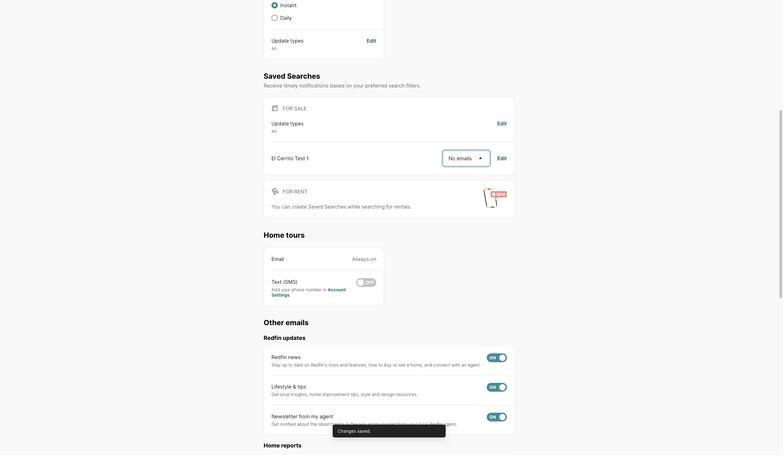 Task type: vqa. For each thing, say whether or not it's contained in the screenshot.
OFF
yes



Task type: locate. For each thing, give the bounding box(es) containing it.
account settings
[[272, 287, 346, 298]]

email
[[272, 256, 284, 262]]

3 on from the top
[[490, 415, 496, 420]]

emails for other emails
[[286, 319, 309, 327]]

1 vertical spatial update
[[272, 121, 289, 127]]

types down the for sale
[[291, 121, 304, 127]]

resources.
[[396, 392, 418, 398]]

. right "for" in the top of the page
[[411, 204, 412, 210]]

date
[[294, 363, 303, 368]]

1 horizontal spatial searches
[[325, 204, 347, 210]]

redfin news stay up to date on redfin's tools and features, how to buy or sell a home, and connect with an agent.
[[272, 355, 481, 368]]

1 vertical spatial agent.
[[444, 422, 457, 427]]

1 horizontal spatial the
[[351, 422, 358, 427]]

for left rent
[[283, 189, 293, 195]]

lifestyle
[[272, 384, 292, 391]]

0 horizontal spatial your
[[281, 287, 291, 293]]

phone
[[292, 287, 305, 293]]

text
[[272, 279, 282, 285]]

redfin inside the newsletter from my agent get notified about the latest trends in the real estate market from your local redfin agent.
[[430, 422, 443, 427]]

home
[[264, 231, 285, 240], [264, 443, 280, 450]]

home for home reports
[[264, 443, 280, 450]]

0 horizontal spatial from
[[299, 414, 310, 420]]

1 horizontal spatial local
[[419, 422, 429, 427]]

1 vertical spatial edit button
[[498, 120, 507, 134]]

searches inside saved searches receive timely notifications based on your preferred search filters.
[[287, 72, 320, 81]]

1 the from the left
[[311, 422, 317, 427]]

no
[[449, 155, 456, 162]]

1 update types all from the top
[[272, 38, 304, 51]]

el cerrito test 1
[[272, 155, 309, 162]]

your
[[354, 83, 364, 89], [281, 287, 291, 293], [409, 422, 418, 427]]

from
[[299, 414, 310, 420], [398, 422, 407, 427]]

to
[[289, 363, 293, 368], [379, 363, 383, 368]]

my
[[311, 414, 319, 420]]

on right date
[[305, 363, 310, 368]]

2 vertical spatial on
[[490, 415, 496, 420]]

update types all down the for sale
[[272, 121, 304, 134]]

on inside saved searches receive timely notifications based on your preferred search filters.
[[346, 83, 352, 89]]

home left tours
[[264, 231, 285, 240]]

0 vertical spatial from
[[299, 414, 310, 420]]

1 all from the top
[[272, 46, 277, 51]]

sale
[[294, 106, 307, 112]]

1 vertical spatial update types all
[[272, 121, 304, 134]]

to left the buy
[[379, 363, 383, 368]]

add your phone number in
[[272, 287, 328, 293]]

2 vertical spatial on
[[305, 363, 310, 368]]

.
[[411, 204, 412, 210], [290, 293, 291, 298]]

1 vertical spatial for
[[283, 189, 293, 195]]

1 vertical spatial in
[[346, 422, 350, 427]]

1 vertical spatial all
[[272, 129, 277, 134]]

0 horizontal spatial emails
[[286, 319, 309, 327]]

0 vertical spatial saved
[[264, 72, 286, 81]]

from up about
[[299, 414, 310, 420]]

get down newsletter in the left bottom of the page
[[272, 422, 279, 427]]

1 on from the top
[[490, 356, 496, 361]]

0 horizontal spatial on
[[305, 363, 310, 368]]

emails up updates
[[286, 319, 309, 327]]

on for news
[[305, 363, 310, 368]]

2 vertical spatial your
[[409, 422, 418, 427]]

and right style
[[372, 392, 380, 398]]

0 horizontal spatial searches
[[287, 72, 320, 81]]

2 update types all from the top
[[272, 121, 304, 134]]

0 vertical spatial edit button
[[367, 37, 377, 51]]

1 vertical spatial on
[[490, 385, 496, 391]]

searching
[[362, 204, 385, 210]]

searches left while
[[325, 204, 347, 210]]

1 horizontal spatial in
[[346, 422, 350, 427]]

2 get from the top
[[272, 422, 279, 427]]

2 vertical spatial redfin
[[430, 422, 443, 427]]

local
[[280, 392, 290, 398], [419, 422, 429, 427]]

redfin inside redfin news stay up to date on redfin's tools and features, how to buy or sell a home, and connect with an agent.
[[272, 355, 287, 361]]

preferred
[[366, 83, 388, 89]]

in right number in the left bottom of the page
[[323, 287, 327, 293]]

to right up
[[289, 363, 293, 368]]

0 horizontal spatial saved
[[264, 72, 286, 81]]

1 horizontal spatial on
[[346, 83, 352, 89]]

for sale
[[283, 106, 307, 112]]

0 vertical spatial in
[[323, 287, 327, 293]]

1 vertical spatial your
[[281, 287, 291, 293]]

1 vertical spatial redfin
[[272, 355, 287, 361]]

on inside redfin news stay up to date on redfin's tools and features, how to buy or sell a home, and connect with an agent.
[[305, 363, 310, 368]]

your left preferred
[[354, 83, 364, 89]]

2 for from the top
[[283, 189, 293, 195]]

2 home from the top
[[264, 443, 280, 450]]

0 vertical spatial local
[[280, 392, 290, 398]]

0 vertical spatial on
[[490, 356, 496, 361]]

sell
[[399, 363, 406, 368]]

2 on from the top
[[490, 385, 496, 391]]

get inside the lifestyle & tips get local insights, home improvement tips, style and design resources.
[[272, 392, 279, 398]]

saved inside saved searches receive timely notifications based on your preferred search filters.
[[264, 72, 286, 81]]

1 update from the top
[[272, 38, 289, 44]]

0 vertical spatial emails
[[457, 155, 472, 162]]

in up changes
[[346, 422, 350, 427]]

home left reports
[[264, 443, 280, 450]]

tours
[[286, 231, 305, 240]]

on
[[490, 356, 496, 361], [490, 385, 496, 391], [490, 415, 496, 420]]

daily
[[281, 15, 292, 21]]

all up the el
[[272, 129, 277, 134]]

create
[[292, 204, 307, 210]]

style
[[361, 392, 371, 398]]

emails for no emails
[[457, 155, 472, 162]]

0 vertical spatial searches
[[287, 72, 320, 81]]

for left sale
[[283, 106, 293, 112]]

instant
[[281, 2, 297, 8]]

2 horizontal spatial your
[[409, 422, 418, 427]]

saved up receive
[[264, 72, 286, 81]]

0 vertical spatial types
[[291, 38, 304, 44]]

agent.
[[468, 363, 481, 368], [444, 422, 457, 427]]

other
[[264, 319, 284, 327]]

1 vertical spatial local
[[419, 422, 429, 427]]

and
[[340, 363, 348, 368], [425, 363, 433, 368], [372, 392, 380, 398]]

2 vertical spatial edit button
[[498, 155, 507, 162]]

edit
[[367, 38, 377, 44], [498, 121, 507, 127], [498, 155, 507, 162]]

el
[[272, 155, 276, 162]]

0 horizontal spatial the
[[311, 422, 317, 427]]

types down daily
[[291, 38, 304, 44]]

0 vertical spatial get
[[272, 392, 279, 398]]

other emails
[[264, 319, 309, 327]]

local inside the newsletter from my agent get notified about the latest trends in the real estate market from your local redfin agent.
[[419, 422, 429, 427]]

0 vertical spatial all
[[272, 46, 277, 51]]

None checkbox
[[357, 278, 377, 287], [487, 354, 507, 363], [487, 384, 507, 392], [357, 278, 377, 287], [487, 354, 507, 363], [487, 384, 507, 392]]

0 vertical spatial on
[[346, 83, 352, 89]]

searches
[[287, 72, 320, 81], [325, 204, 347, 210]]

rent
[[294, 189, 308, 195]]

1 vertical spatial home
[[264, 443, 280, 450]]

0 vertical spatial redfin
[[264, 335, 282, 342]]

0 horizontal spatial agent.
[[444, 422, 457, 427]]

all down daily option at the left
[[272, 46, 277, 51]]

2 horizontal spatial on
[[371, 256, 377, 262]]

1 horizontal spatial from
[[398, 422, 407, 427]]

1 home from the top
[[264, 231, 285, 240]]

0 vertical spatial agent.
[[468, 363, 481, 368]]

1 get from the top
[[272, 392, 279, 398]]

rentals
[[394, 204, 411, 210]]

on right based
[[346, 83, 352, 89]]

and inside the lifestyle & tips get local insights, home improvement tips, style and design resources.
[[372, 392, 380, 398]]

1 horizontal spatial saved
[[308, 204, 323, 210]]

estate
[[368, 422, 381, 427]]

1 horizontal spatial to
[[379, 363, 383, 368]]

None checkbox
[[487, 413, 507, 422]]

1 vertical spatial on
[[371, 256, 377, 262]]

and right tools
[[340, 363, 348, 368]]

your up settings
[[281, 287, 291, 293]]

1 vertical spatial emails
[[286, 319, 309, 327]]

real
[[359, 422, 367, 427]]

in
[[323, 287, 327, 293], [346, 422, 350, 427]]

the up 'changes saved.'
[[351, 422, 358, 427]]

searches up notifications
[[287, 72, 320, 81]]

1 horizontal spatial emails
[[457, 155, 472, 162]]

0 horizontal spatial to
[[289, 363, 293, 368]]

(sms)
[[283, 279, 298, 285]]

from right market
[[398, 422, 407, 427]]

on for searches
[[346, 83, 352, 89]]

redfin
[[264, 335, 282, 342], [272, 355, 287, 361], [430, 422, 443, 427]]

emails
[[457, 155, 472, 162], [286, 319, 309, 327]]

Daily radio
[[272, 15, 278, 21]]

with
[[452, 363, 461, 368]]

on
[[346, 83, 352, 89], [371, 256, 377, 262], [305, 363, 310, 368]]

0 vertical spatial your
[[354, 83, 364, 89]]

and right home,
[[425, 363, 433, 368]]

agent. inside redfin news stay up to date on redfin's tools and features, how to buy or sell a home, and connect with an agent.
[[468, 363, 481, 368]]

saved searches receive timely notifications based on your preferred search filters.
[[264, 72, 421, 89]]

changes
[[338, 429, 356, 434]]

get down lifestyle
[[272, 392, 279, 398]]

0 vertical spatial update
[[272, 38, 289, 44]]

0 vertical spatial home
[[264, 231, 285, 240]]

1 vertical spatial saved
[[308, 204, 323, 210]]

1 vertical spatial from
[[398, 422, 407, 427]]

emails right the no
[[457, 155, 472, 162]]

improvement
[[323, 392, 350, 398]]

0 vertical spatial update types all
[[272, 38, 304, 51]]

1 horizontal spatial .
[[411, 204, 412, 210]]

for
[[283, 106, 293, 112], [283, 189, 293, 195]]

1 horizontal spatial your
[[354, 83, 364, 89]]

update down the for sale
[[272, 121, 289, 127]]

your right market
[[409, 422, 418, 427]]

notified
[[280, 422, 296, 427]]

1 vertical spatial .
[[290, 293, 291, 298]]

1 horizontal spatial and
[[372, 392, 380, 398]]

saved right the "create"
[[308, 204, 323, 210]]

1 vertical spatial get
[[272, 422, 279, 427]]

1 vertical spatial edit
[[498, 121, 507, 127]]

0 vertical spatial for
[[283, 106, 293, 112]]

update down daily option at the left
[[272, 38, 289, 44]]

1 for from the top
[[283, 106, 293, 112]]

on for newsletter from my agent
[[490, 415, 496, 420]]

all
[[272, 46, 277, 51], [272, 129, 277, 134]]

. down add your phone number in
[[290, 293, 291, 298]]

update types all down daily
[[272, 38, 304, 51]]

home reports
[[264, 443, 302, 450]]

design
[[381, 392, 395, 398]]

&
[[293, 384, 296, 391]]

edit button
[[367, 37, 377, 51], [498, 120, 507, 134], [498, 155, 507, 162]]

1 horizontal spatial agent.
[[468, 363, 481, 368]]

while
[[348, 204, 360, 210]]

the down 'my' at bottom left
[[311, 422, 317, 427]]

update
[[272, 38, 289, 44], [272, 121, 289, 127]]

0 horizontal spatial in
[[323, 287, 327, 293]]

on right always
[[371, 256, 377, 262]]

0 horizontal spatial local
[[280, 392, 290, 398]]

1 vertical spatial searches
[[325, 204, 347, 210]]

1 vertical spatial types
[[291, 121, 304, 127]]

news
[[288, 355, 301, 361]]

saved
[[264, 72, 286, 81], [308, 204, 323, 210]]

types
[[291, 38, 304, 44], [291, 121, 304, 127]]

always on
[[352, 256, 377, 262]]



Task type: describe. For each thing, give the bounding box(es) containing it.
home tours
[[264, 231, 305, 240]]

you can create saved searches while searching for rentals .
[[272, 204, 412, 210]]

about
[[297, 422, 309, 427]]

agent
[[320, 414, 334, 420]]

2 vertical spatial edit
[[498, 155, 507, 162]]

stay
[[272, 363, 281, 368]]

off
[[366, 280, 374, 285]]

trends
[[331, 422, 345, 427]]

timely
[[284, 83, 298, 89]]

2 all from the top
[[272, 129, 277, 134]]

latest
[[319, 422, 330, 427]]

0 horizontal spatial .
[[290, 293, 291, 298]]

home
[[310, 392, 321, 398]]

Instant radio
[[272, 2, 278, 8]]

2 horizontal spatial and
[[425, 363, 433, 368]]

0 horizontal spatial and
[[340, 363, 348, 368]]

for for for rent
[[283, 189, 293, 195]]

market
[[382, 422, 396, 427]]

no emails
[[449, 155, 472, 162]]

0 vertical spatial edit
[[367, 38, 377, 44]]

notifications
[[300, 83, 329, 89]]

on for redfin news
[[490, 356, 496, 361]]

account settings link
[[272, 287, 346, 298]]

filters.
[[406, 83, 421, 89]]

settings
[[272, 293, 290, 298]]

in inside the newsletter from my agent get notified about the latest trends in the real estate market from your local redfin agent.
[[346, 422, 350, 427]]

reports
[[281, 443, 302, 450]]

for for for sale
[[283, 106, 293, 112]]

redfin for redfin updates
[[264, 335, 282, 342]]

1
[[307, 155, 309, 162]]

can
[[282, 204, 291, 210]]

redfin for redfin news stay up to date on redfin's tools and features, how to buy or sell a home, and connect with an agent.
[[272, 355, 287, 361]]

based
[[330, 83, 345, 89]]

tips,
[[351, 392, 360, 398]]

add
[[272, 287, 280, 293]]

2 to from the left
[[379, 363, 383, 368]]

for
[[386, 204, 393, 210]]

buy
[[384, 363, 392, 368]]

2 types from the top
[[291, 121, 304, 127]]

on for lifestyle & tips
[[490, 385, 496, 391]]

redfin's
[[311, 363, 328, 368]]

a
[[407, 363, 409, 368]]

0 vertical spatial .
[[411, 204, 412, 210]]

local inside the lifestyle & tips get local insights, home improvement tips, style and design resources.
[[280, 392, 290, 398]]

test
[[295, 155, 305, 162]]

tips
[[298, 384, 306, 391]]

your inside the newsletter from my agent get notified about the latest trends in the real estate market from your local redfin agent.
[[409, 422, 418, 427]]

tools
[[329, 363, 339, 368]]

2 the from the left
[[351, 422, 358, 427]]

up
[[282, 363, 287, 368]]

insights,
[[291, 392, 309, 398]]

you
[[272, 204, 281, 210]]

text (sms)
[[272, 279, 298, 285]]

how
[[369, 363, 378, 368]]

changes saved.
[[338, 429, 371, 434]]

for rent
[[283, 189, 308, 195]]

features,
[[349, 363, 368, 368]]

connect
[[434, 363, 451, 368]]

search
[[389, 83, 405, 89]]

1 to from the left
[[289, 363, 293, 368]]

agent. inside the newsletter from my agent get notified about the latest trends in the real estate market from your local redfin agent.
[[444, 422, 457, 427]]

receive
[[264, 83, 283, 89]]

cerrito
[[277, 155, 294, 162]]

saved.
[[358, 429, 371, 434]]

an
[[462, 363, 467, 368]]

1 types from the top
[[291, 38, 304, 44]]

updates
[[283, 335, 306, 342]]

or
[[393, 363, 398, 368]]

always
[[352, 256, 369, 262]]

account
[[328, 287, 346, 293]]

lifestyle & tips get local insights, home improvement tips, style and design resources.
[[272, 384, 418, 398]]

number
[[306, 287, 322, 293]]

get inside the newsletter from my agent get notified about the latest trends in the real estate market from your local redfin agent.
[[272, 422, 279, 427]]

newsletter
[[272, 414, 298, 420]]

your inside saved searches receive timely notifications based on your preferred search filters.
[[354, 83, 364, 89]]

newsletter from my agent get notified about the latest trends in the real estate market from your local redfin agent.
[[272, 414, 457, 427]]

redfin updates
[[264, 335, 306, 342]]

home,
[[411, 363, 423, 368]]

home for home tours
[[264, 231, 285, 240]]

2 update from the top
[[272, 121, 289, 127]]



